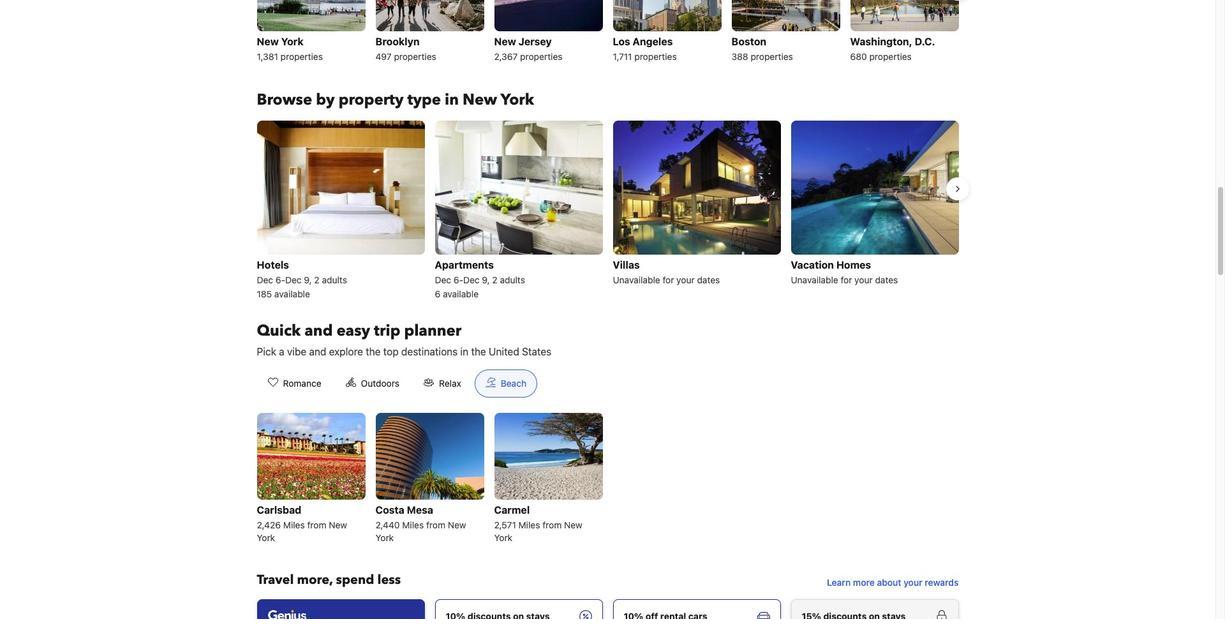 Task type: describe. For each thing, give the bounding box(es) containing it.
miles for carlsbad
[[283, 520, 305, 531]]

states
[[522, 346, 552, 357]]

property
[[339, 89, 404, 110]]

boston 388 properties
[[732, 35, 794, 62]]

more,
[[297, 571, 333, 589]]

more
[[854, 577, 875, 588]]

top
[[384, 346, 399, 357]]

browse by property type in new york
[[257, 89, 535, 110]]

6- for hotels
[[276, 274, 285, 285]]

from for carmel
[[543, 520, 562, 531]]

2,426
[[257, 520, 281, 531]]

vacation
[[791, 259, 835, 271]]

1 dec from the left
[[257, 274, 273, 285]]

los angeles 1,711 properties
[[613, 35, 677, 62]]

1,381
[[257, 51, 278, 62]]

2 dec from the left
[[285, 274, 302, 285]]

learn more about your rewards link
[[822, 571, 964, 594]]

2 the from the left
[[471, 346, 486, 357]]

adults for apartments
[[500, 274, 525, 285]]

angeles
[[633, 35, 673, 47]]

properties for los angeles
[[635, 51, 677, 62]]

2 for hotels
[[314, 274, 320, 285]]

for inside vacation homes unavailable for your dates
[[841, 274, 853, 285]]

your inside vacation homes unavailable for your dates
[[855, 274, 873, 285]]

properties for washington, d.c.
[[870, 51, 912, 62]]

destinations
[[402, 346, 458, 357]]

2,571
[[495, 520, 516, 531]]

6
[[435, 289, 441, 299]]

learn more about your rewards
[[828, 577, 959, 588]]

quick
[[257, 320, 301, 342]]

unavailable inside villas unavailable for your dates
[[613, 274, 661, 285]]

new inside carmel 2,571 miles from new york
[[564, 520, 583, 531]]

mesa
[[407, 504, 434, 516]]

from for carlsbad
[[307, 520, 327, 531]]

9, for hotels
[[304, 274, 312, 285]]

185
[[257, 289, 272, 299]]

spend
[[336, 571, 374, 589]]

dates inside villas unavailable for your dates
[[698, 274, 720, 285]]

planner
[[404, 320, 462, 342]]

properties for new york
[[281, 51, 323, 62]]

4 dec from the left
[[464, 274, 480, 285]]

497
[[376, 51, 392, 62]]

travel
[[257, 571, 294, 589]]

villas unavailable for your dates
[[613, 259, 720, 285]]

1 vertical spatial and
[[309, 346, 327, 357]]

romance button
[[257, 370, 332, 398]]

new inside the costa mesa 2,440 miles from new york
[[448, 520, 466, 531]]

680
[[851, 51, 868, 62]]

villas
[[613, 259, 640, 271]]

brooklyn
[[376, 35, 420, 47]]

learn
[[828, 577, 851, 588]]

available for hotels
[[275, 289, 310, 299]]

less
[[378, 571, 401, 589]]

hotels
[[257, 259, 289, 271]]

outdoors
[[361, 378, 400, 389]]

new inside 'new york 1,381 properties'
[[257, 35, 279, 47]]

relax
[[439, 378, 462, 389]]

los
[[613, 35, 631, 47]]

type
[[408, 89, 441, 110]]

york inside carmel 2,571 miles from new york
[[495, 532, 513, 543]]

available for apartments
[[443, 289, 479, 299]]



Task type: locate. For each thing, give the bounding box(es) containing it.
your for learn
[[904, 577, 923, 588]]

carlsbad
[[257, 504, 302, 516]]

2 dates from the left
[[876, 274, 899, 285]]

available inside apartments dec 6-dec 9, 2 adults 6 available
[[443, 289, 479, 299]]

carmel 2,571 miles from new york
[[495, 504, 583, 543]]

properties down brooklyn
[[394, 51, 437, 62]]

2 miles from the left
[[402, 520, 424, 531]]

new inside new jersey 2,367 properties
[[495, 35, 516, 47]]

2,367
[[495, 51, 518, 62]]

beach button
[[475, 370, 538, 398]]

1 horizontal spatial dates
[[876, 274, 899, 285]]

your inside villas unavailable for your dates
[[677, 274, 695, 285]]

york
[[281, 35, 304, 47], [501, 89, 535, 110], [257, 532, 275, 543], [376, 532, 394, 543], [495, 532, 513, 543]]

1 horizontal spatial 2
[[493, 274, 498, 285]]

properties down washington,
[[870, 51, 912, 62]]

6 properties from the left
[[870, 51, 912, 62]]

properties right 1,381
[[281, 51, 323, 62]]

1 2 from the left
[[314, 274, 320, 285]]

2 horizontal spatial from
[[543, 520, 562, 531]]

from right 2,426
[[307, 520, 327, 531]]

2 from from the left
[[426, 520, 446, 531]]

0 vertical spatial in
[[445, 89, 459, 110]]

for
[[663, 274, 675, 285], [841, 274, 853, 285]]

2 horizontal spatial your
[[904, 577, 923, 588]]

united
[[489, 346, 520, 357]]

york down 2,571
[[495, 532, 513, 543]]

1 properties from the left
[[281, 51, 323, 62]]

available inside the hotels dec 6-dec 9, 2 adults 185 available
[[275, 289, 310, 299]]

1 9, from the left
[[304, 274, 312, 285]]

d.c.
[[915, 35, 936, 47]]

region containing hotels
[[247, 115, 970, 306]]

from down the mesa
[[426, 520, 446, 531]]

new york 1,381 properties
[[257, 35, 323, 62]]

washington, d.c. 680 properties
[[851, 35, 936, 62]]

the left top
[[366, 346, 381, 357]]

dec up 185
[[257, 274, 273, 285]]

0 horizontal spatial available
[[275, 289, 310, 299]]

properties down boston
[[751, 51, 794, 62]]

and up "vibe"
[[305, 320, 333, 342]]

hotels dec 6-dec 9, 2 adults 185 available
[[257, 259, 347, 299]]

4 properties from the left
[[635, 51, 677, 62]]

1 horizontal spatial 9,
[[482, 274, 490, 285]]

adults inside apartments dec 6-dec 9, 2 adults 6 available
[[500, 274, 525, 285]]

1 horizontal spatial your
[[855, 274, 873, 285]]

1 the from the left
[[366, 346, 381, 357]]

1 horizontal spatial for
[[841, 274, 853, 285]]

dec down hotels
[[285, 274, 302, 285]]

388
[[732, 51, 749, 62]]

region
[[247, 115, 970, 306]]

1 unavailable from the left
[[613, 274, 661, 285]]

2 available from the left
[[443, 289, 479, 299]]

0 horizontal spatial your
[[677, 274, 695, 285]]

6-
[[276, 274, 285, 285], [454, 274, 464, 285]]

1 adults from the left
[[322, 274, 347, 285]]

properties inside brooklyn 497 properties
[[394, 51, 437, 62]]

outdoors button
[[335, 370, 411, 398]]

1 available from the left
[[275, 289, 310, 299]]

from inside carmel 2,571 miles from new york
[[543, 520, 562, 531]]

york down 2,426
[[257, 532, 275, 543]]

from inside carlsbad 2,426 miles from new york
[[307, 520, 327, 531]]

york down 2,367
[[501, 89, 535, 110]]

york inside 'new york 1,381 properties'
[[281, 35, 304, 47]]

brooklyn 497 properties
[[376, 35, 437, 62]]

apartments
[[435, 259, 494, 271]]

relax button
[[413, 370, 472, 398]]

york inside the costa mesa 2,440 miles from new york
[[376, 532, 394, 543]]

the left united
[[471, 346, 486, 357]]

properties inside new jersey 2,367 properties
[[520, 51, 563, 62]]

in right type
[[445, 89, 459, 110]]

adults inside the hotels dec 6-dec 9, 2 adults 185 available
[[322, 274, 347, 285]]

2 adults from the left
[[500, 274, 525, 285]]

9, inside apartments dec 6-dec 9, 2 adults 6 available
[[482, 274, 490, 285]]

jersey
[[519, 35, 552, 47]]

miles inside carlsbad 2,426 miles from new york
[[283, 520, 305, 531]]

properties down jersey
[[520, 51, 563, 62]]

properties down angeles
[[635, 51, 677, 62]]

1 miles from the left
[[283, 520, 305, 531]]

and
[[305, 320, 333, 342], [309, 346, 327, 357]]

properties inside washington, d.c. 680 properties
[[870, 51, 912, 62]]

dec up the 6
[[435, 274, 451, 285]]

2 horizontal spatial miles
[[519, 520, 540, 531]]

properties inside los angeles 1,711 properties
[[635, 51, 677, 62]]

2
[[314, 274, 320, 285], [493, 274, 498, 285]]

9, for apartments
[[482, 274, 490, 285]]

washington,
[[851, 35, 913, 47]]

travel more, spend less
[[257, 571, 401, 589]]

miles
[[283, 520, 305, 531], [402, 520, 424, 531], [519, 520, 540, 531]]

2 for apartments
[[493, 274, 498, 285]]

3 dec from the left
[[435, 274, 451, 285]]

properties inside 'new york 1,381 properties'
[[281, 51, 323, 62]]

tab list
[[247, 370, 548, 398]]

2 inside the hotels dec 6-dec 9, 2 adults 185 available
[[314, 274, 320, 285]]

from
[[307, 520, 327, 531], [426, 520, 446, 531], [543, 520, 562, 531]]

2 6- from the left
[[454, 274, 464, 285]]

in up the relax
[[461, 346, 469, 357]]

1 vertical spatial in
[[461, 346, 469, 357]]

miles down carlsbad
[[283, 520, 305, 531]]

blue genius logo image
[[268, 610, 306, 619], [268, 610, 306, 619]]

properties inside boston 388 properties
[[751, 51, 794, 62]]

unavailable
[[613, 274, 661, 285], [791, 274, 839, 285]]

vacation homes unavailable for your dates
[[791, 259, 899, 285]]

dates
[[698, 274, 720, 285], [876, 274, 899, 285]]

beach
[[501, 378, 527, 389]]

1 horizontal spatial adults
[[500, 274, 525, 285]]

romance
[[283, 378, 322, 389]]

0 horizontal spatial 9,
[[304, 274, 312, 285]]

york inside carlsbad 2,426 miles from new york
[[257, 532, 275, 543]]

6- down apartments
[[454, 274, 464, 285]]

quick and easy trip planner pick a vibe and explore the top destinations in the united states
[[257, 320, 552, 357]]

easy
[[337, 320, 370, 342]]

0 horizontal spatial 2
[[314, 274, 320, 285]]

by
[[316, 89, 335, 110]]

2 unavailable from the left
[[791, 274, 839, 285]]

new inside carlsbad 2,426 miles from new york
[[329, 520, 347, 531]]

2 inside apartments dec 6-dec 9, 2 adults 6 available
[[493, 274, 498, 285]]

1 horizontal spatial from
[[426, 520, 446, 531]]

0 horizontal spatial adults
[[322, 274, 347, 285]]

from right 2,571
[[543, 520, 562, 531]]

costa mesa 2,440 miles from new york
[[376, 504, 466, 543]]

1 from from the left
[[307, 520, 327, 531]]

1 horizontal spatial the
[[471, 346, 486, 357]]

available right 185
[[275, 289, 310, 299]]

0 horizontal spatial dates
[[698, 274, 720, 285]]

miles inside the costa mesa 2,440 miles from new york
[[402, 520, 424, 531]]

tab list containing romance
[[247, 370, 548, 398]]

rewards
[[925, 577, 959, 588]]

2 for from the left
[[841, 274, 853, 285]]

1 horizontal spatial available
[[443, 289, 479, 299]]

dec
[[257, 274, 273, 285], [285, 274, 302, 285], [435, 274, 451, 285], [464, 274, 480, 285]]

6- down hotels
[[276, 274, 285, 285]]

carmel
[[495, 504, 530, 516]]

unavailable down villas
[[613, 274, 661, 285]]

homes
[[837, 259, 872, 271]]

dec down apartments
[[464, 274, 480, 285]]

miles down the mesa
[[402, 520, 424, 531]]

from inside the costa mesa 2,440 miles from new york
[[426, 520, 446, 531]]

new
[[257, 35, 279, 47], [495, 35, 516, 47], [463, 89, 497, 110], [329, 520, 347, 531], [448, 520, 466, 531], [564, 520, 583, 531]]

miles for carmel
[[519, 520, 540, 531]]

2 9, from the left
[[482, 274, 490, 285]]

0 horizontal spatial in
[[445, 89, 459, 110]]

1 horizontal spatial miles
[[402, 520, 424, 531]]

2,440
[[376, 520, 400, 531]]

1 horizontal spatial in
[[461, 346, 469, 357]]

6- inside apartments dec 6-dec 9, 2 adults 6 available
[[454, 274, 464, 285]]

0 horizontal spatial for
[[663, 274, 675, 285]]

6- inside the hotels dec 6-dec 9, 2 adults 185 available
[[276, 274, 285, 285]]

available
[[275, 289, 310, 299], [443, 289, 479, 299]]

0 horizontal spatial unavailable
[[613, 274, 661, 285]]

about
[[878, 577, 902, 588]]

york down 2,440 on the left
[[376, 532, 394, 543]]

and right "vibe"
[[309, 346, 327, 357]]

browse
[[257, 89, 312, 110]]

2 properties from the left
[[394, 51, 437, 62]]

the
[[366, 346, 381, 357], [471, 346, 486, 357]]

9, inside the hotels dec 6-dec 9, 2 adults 185 available
[[304, 274, 312, 285]]

new jersey 2,367 properties
[[495, 35, 563, 62]]

costa
[[376, 504, 405, 516]]

york up browse on the top
[[281, 35, 304, 47]]

3 properties from the left
[[520, 51, 563, 62]]

your for villas
[[677, 274, 695, 285]]

0 horizontal spatial miles
[[283, 520, 305, 531]]

1 horizontal spatial 6-
[[454, 274, 464, 285]]

1 6- from the left
[[276, 274, 285, 285]]

vibe
[[287, 346, 307, 357]]

3 from from the left
[[543, 520, 562, 531]]

properties
[[281, 51, 323, 62], [394, 51, 437, 62], [520, 51, 563, 62], [635, 51, 677, 62], [751, 51, 794, 62], [870, 51, 912, 62]]

trip
[[374, 320, 401, 342]]

pick
[[257, 346, 276, 357]]

9,
[[304, 274, 312, 285], [482, 274, 490, 285]]

unavailable inside vacation homes unavailable for your dates
[[791, 274, 839, 285]]

for inside villas unavailable for your dates
[[663, 274, 675, 285]]

your
[[677, 274, 695, 285], [855, 274, 873, 285], [904, 577, 923, 588]]

0 horizontal spatial from
[[307, 520, 327, 531]]

in inside quick and easy trip planner pick a vibe and explore the top destinations in the united states
[[461, 346, 469, 357]]

2 2 from the left
[[493, 274, 498, 285]]

miles inside carmel 2,571 miles from new york
[[519, 520, 540, 531]]

1 dates from the left
[[698, 274, 720, 285]]

0 horizontal spatial 6-
[[276, 274, 285, 285]]

1 for from the left
[[663, 274, 675, 285]]

a
[[279, 346, 285, 357]]

properties for new jersey
[[520, 51, 563, 62]]

unavailable down vacation
[[791, 274, 839, 285]]

apartments dec 6-dec 9, 2 adults 6 available
[[435, 259, 525, 299]]

adults
[[322, 274, 347, 285], [500, 274, 525, 285]]

3 miles from the left
[[519, 520, 540, 531]]

miles down carmel
[[519, 520, 540, 531]]

1 horizontal spatial unavailable
[[791, 274, 839, 285]]

1,711
[[613, 51, 632, 62]]

carlsbad 2,426 miles from new york
[[257, 504, 347, 543]]

explore
[[329, 346, 363, 357]]

5 properties from the left
[[751, 51, 794, 62]]

dates inside vacation homes unavailable for your dates
[[876, 274, 899, 285]]

0 vertical spatial and
[[305, 320, 333, 342]]

6- for apartments
[[454, 274, 464, 285]]

available right the 6
[[443, 289, 479, 299]]

in
[[445, 89, 459, 110], [461, 346, 469, 357]]

adults for hotels
[[322, 274, 347, 285]]

0 horizontal spatial the
[[366, 346, 381, 357]]

boston
[[732, 35, 767, 47]]



Task type: vqa. For each thing, say whether or not it's contained in the screenshot.


